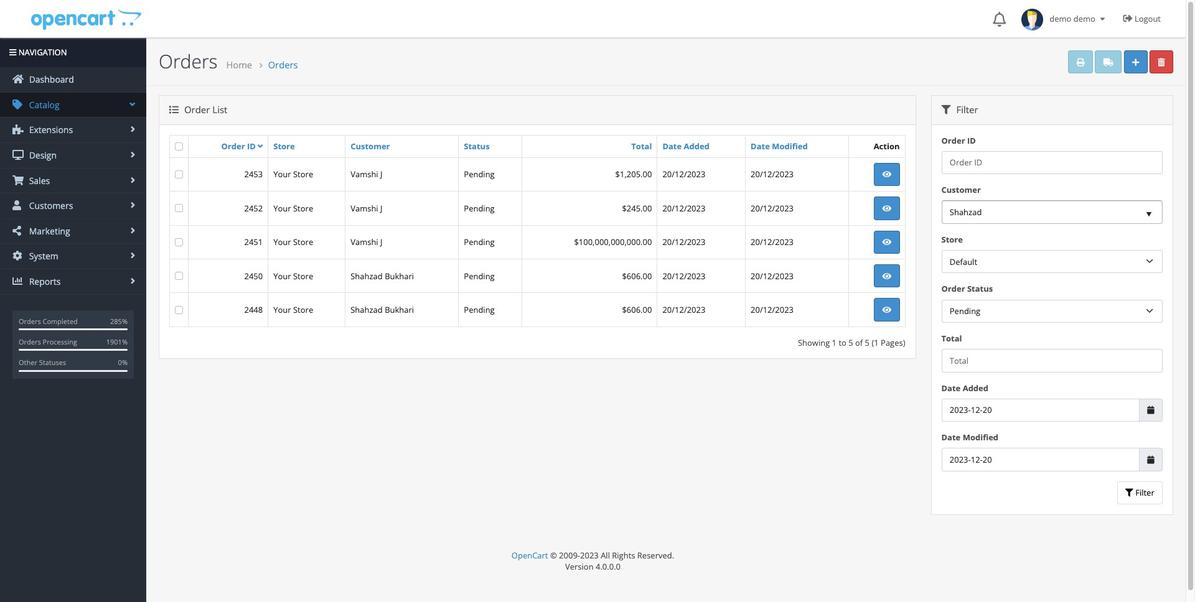 Task type: vqa. For each thing, say whether or not it's contained in the screenshot.
Orders Processing
yes



Task type: locate. For each thing, give the bounding box(es) containing it.
orders up "orders processing"
[[19, 317, 41, 326]]

demo left caret down icon
[[1074, 13, 1096, 24]]

store right 2450
[[293, 271, 313, 282]]

your
[[273, 169, 291, 180], [273, 203, 291, 214], [273, 237, 291, 248], [273, 271, 291, 282], [273, 304, 291, 316]]

orders for orders link
[[268, 59, 298, 71]]

order
[[184, 104, 210, 116], [942, 135, 965, 146], [221, 140, 245, 152], [942, 284, 965, 295]]

your down the store link
[[273, 169, 291, 180]]

shahzad bukhari
[[351, 271, 414, 282], [351, 304, 414, 316]]

1 vertical spatial vamshi j
[[351, 203, 383, 214]]

your right the "2452"
[[273, 203, 291, 214]]

1 your from the top
[[273, 169, 291, 180]]

j for 2453
[[380, 169, 383, 180]]

0 vertical spatial filter
[[954, 104, 978, 116]]

filter right filter image
[[954, 104, 978, 116]]

1 5 from the left
[[849, 337, 853, 349]]

added
[[684, 141, 710, 152], [963, 383, 989, 394]]

orders right the home link
[[268, 59, 298, 71]]

1 vertical spatial view image
[[883, 205, 892, 213]]

view image
[[883, 171, 892, 179], [883, 205, 892, 213], [883, 272, 892, 281]]

0 vertical spatial date modified
[[751, 141, 808, 152]]

dashboard link
[[0, 67, 146, 92]]

dashboard
[[27, 74, 74, 85]]

total down 'order status'
[[942, 333, 962, 344]]

pending for 2451
[[464, 237, 495, 248]]

3 vamshi from the top
[[351, 237, 378, 248]]

date modified
[[751, 141, 808, 152], [942, 432, 999, 443]]

2 vertical spatial view image
[[883, 272, 892, 281]]

order status
[[942, 284, 993, 295]]

design link
[[0, 143, 146, 168]]

status
[[464, 141, 490, 152], [967, 284, 993, 295]]

0 vertical spatial modified
[[772, 141, 808, 152]]

5 left (1
[[865, 337, 870, 349]]

version
[[565, 562, 594, 573]]

$100,000,000,000.00
[[574, 237, 652, 248]]

1 vertical spatial filter
[[1134, 488, 1155, 499]]

Customer text field
[[942, 201, 1163, 224]]

2448
[[244, 304, 263, 316]]

your store down the store link
[[273, 169, 313, 180]]

1 horizontal spatial filter
[[1134, 488, 1155, 499]]

total link
[[632, 141, 652, 152]]

orders
[[159, 49, 218, 74], [268, 59, 298, 71], [19, 317, 41, 326], [19, 337, 41, 347]]

shahzad for 2448
[[351, 304, 383, 316]]

1 horizontal spatial status
[[967, 284, 993, 295]]

1 bukhari from the top
[[385, 271, 414, 282]]

5
[[849, 337, 853, 349], [865, 337, 870, 349]]

1 $606.00 from the top
[[622, 271, 652, 282]]

your store right 2450
[[273, 271, 313, 282]]

store right 2448
[[293, 304, 313, 316]]

4 your store from the top
[[273, 271, 313, 282]]

1 vertical spatial shahzad bukhari
[[351, 304, 414, 316]]

1 vertical spatial date added
[[942, 383, 989, 394]]

vamshi for 2451
[[351, 237, 378, 248]]

$606.00 for 2448
[[622, 304, 652, 316]]

store for 2451
[[293, 237, 313, 248]]

status link
[[464, 141, 490, 152]]

bell image
[[993, 12, 1006, 27]]

1 vertical spatial vamshi
[[351, 203, 378, 214]]

all
[[601, 550, 610, 562]]

4 pending from the top
[[464, 271, 495, 282]]

1 vamshi from the top
[[351, 169, 378, 180]]

0 vertical spatial shahzad bukhari
[[351, 271, 414, 282]]

customers
[[27, 200, 73, 212]]

1 vertical spatial j
[[380, 203, 383, 214]]

2 your from the top
[[273, 203, 291, 214]]

filter for filter icon
[[1134, 488, 1155, 499]]

Total text field
[[942, 349, 1163, 373]]

1 your store from the top
[[273, 169, 313, 180]]

0 horizontal spatial date added
[[663, 141, 710, 152]]

2 view image from the top
[[883, 205, 892, 213]]

customer
[[351, 141, 390, 152], [942, 184, 981, 196]]

filter image
[[1126, 490, 1134, 498]]

0%
[[118, 358, 128, 368]]

statuses
[[39, 358, 66, 368]]

1 vertical spatial status
[[967, 284, 993, 295]]

view image for $100,000,000,000.00
[[883, 239, 892, 247]]

$606.00
[[622, 271, 652, 282], [622, 304, 652, 316]]

1 view image from the top
[[883, 239, 892, 247]]

0 horizontal spatial added
[[684, 141, 710, 152]]

add new image
[[1132, 58, 1140, 66]]

orders for orders processing
[[19, 337, 41, 347]]

4 your from the top
[[273, 271, 291, 282]]

your right 2451
[[273, 237, 291, 248]]

view image for $1,205.00
[[883, 171, 892, 179]]

1 shahzad bukhari from the top
[[351, 271, 414, 282]]

3 pending from the top
[[464, 237, 495, 248]]

3 j from the top
[[380, 237, 383, 248]]

2 vertical spatial j
[[380, 237, 383, 248]]

opencart image
[[30, 7, 142, 30]]

2 your store from the top
[[273, 203, 313, 214]]

1901%
[[106, 337, 128, 347]]

0 vertical spatial bukhari
[[385, 271, 414, 282]]

1 vertical spatial $606.00
[[622, 304, 652, 316]]

2 vamshi from the top
[[351, 203, 378, 214]]

2 vamshi j from the top
[[351, 203, 383, 214]]

order id up "2453"
[[221, 140, 256, 152]]

3 your from the top
[[273, 237, 291, 248]]

calendar image
[[1148, 407, 1155, 415]]

3 vamshi j from the top
[[351, 237, 383, 248]]

0 vertical spatial date added
[[663, 141, 710, 152]]

0 vertical spatial vamshi
[[351, 169, 378, 180]]

2 pending from the top
[[464, 203, 495, 214]]

other
[[19, 358, 37, 368]]

shahzad bukhari for 2450
[[351, 271, 414, 282]]

your for 2452
[[273, 203, 291, 214]]

logout link
[[1114, 0, 1174, 37]]

1 vertical spatial added
[[963, 383, 989, 394]]

store for 2452
[[293, 203, 313, 214]]

filter down calendar image
[[1134, 488, 1155, 499]]

0 horizontal spatial status
[[464, 141, 490, 152]]

vamshi
[[351, 169, 378, 180], [351, 203, 378, 214], [351, 237, 378, 248]]

your store right the "2452"
[[273, 203, 313, 214]]

modified
[[772, 141, 808, 152], [963, 432, 999, 443]]

pending
[[464, 169, 495, 180], [464, 203, 495, 214], [464, 237, 495, 248], [464, 271, 495, 282], [464, 304, 495, 316]]

1 vertical spatial total
[[942, 333, 962, 344]]

2 shahzad bukhari from the top
[[351, 304, 414, 316]]

0 horizontal spatial customer
[[351, 141, 390, 152]]

filter
[[954, 104, 978, 116], [1134, 488, 1155, 499]]

0 horizontal spatial demo
[[1050, 13, 1072, 24]]

view image
[[883, 239, 892, 247], [883, 306, 892, 314]]

order id
[[942, 135, 976, 146], [221, 140, 256, 152]]

0 vertical spatial total
[[632, 141, 652, 152]]

2 j from the top
[[380, 203, 383, 214]]

your right 2448
[[273, 304, 291, 316]]

vamshi j
[[351, 169, 383, 180], [351, 203, 383, 214], [351, 237, 383, 248]]

0 vertical spatial view image
[[883, 171, 892, 179]]

logout
[[1135, 13, 1161, 24]]

0 horizontal spatial 5
[[849, 337, 853, 349]]

orders completed
[[19, 317, 78, 326]]

1 horizontal spatial 5
[[865, 337, 870, 349]]

1 vertical spatial customer
[[942, 184, 981, 196]]

3 your store from the top
[[273, 237, 313, 248]]

demo right demo demo icon
[[1050, 13, 1072, 24]]

navigation
[[16, 47, 67, 58]]

5 your store from the top
[[273, 304, 313, 316]]

$245.00
[[622, 203, 652, 214]]

2 vertical spatial vamshi
[[351, 237, 378, 248]]

0 horizontal spatial order id
[[221, 140, 256, 152]]

0 horizontal spatial filter
[[954, 104, 978, 116]]

your store
[[273, 169, 313, 180], [273, 203, 313, 214], [273, 237, 313, 248], [273, 271, 313, 282], [273, 304, 313, 316]]

order id link
[[221, 140, 263, 152]]

your store for 2452
[[273, 203, 313, 214]]

demo demo
[[1044, 13, 1098, 24]]

to
[[839, 337, 847, 349]]

2 shahzad from the top
[[351, 304, 383, 316]]

2 5 from the left
[[865, 337, 870, 349]]

filter inside button
[[1134, 488, 1155, 499]]

order id down filter image
[[942, 135, 976, 146]]

1 horizontal spatial date modified
[[942, 432, 999, 443]]

filter button
[[1117, 482, 1163, 505]]

1 vertical spatial shahzad
[[351, 304, 383, 316]]

1 horizontal spatial date added
[[942, 383, 989, 394]]

2 bukhari from the top
[[385, 304, 414, 316]]

0 vertical spatial $606.00
[[622, 271, 652, 282]]

store down the store link
[[293, 169, 313, 180]]

orders for orders completed
[[19, 317, 41, 326]]

date
[[663, 141, 682, 152], [751, 141, 770, 152], [942, 383, 961, 394], [942, 432, 961, 443]]

1 j from the top
[[380, 169, 383, 180]]

1 horizontal spatial total
[[942, 333, 962, 344]]

0 horizontal spatial total
[[632, 141, 652, 152]]

shahzad
[[351, 271, 383, 282], [351, 304, 383, 316]]

sales link
[[0, 168, 146, 193]]

0 vertical spatial vamshi j
[[351, 169, 383, 180]]

0 vertical spatial shahzad
[[351, 271, 383, 282]]

0 vertical spatial j
[[380, 169, 383, 180]]

calendar image
[[1148, 456, 1155, 464]]

your right 2450
[[273, 271, 291, 282]]

3 view image from the top
[[883, 272, 892, 281]]

1 vertical spatial view image
[[883, 306, 892, 314]]

1 vertical spatial modified
[[963, 432, 999, 443]]

total
[[632, 141, 652, 152], [942, 333, 962, 344]]

$1,205.00
[[615, 169, 652, 180]]

your store right 2451
[[273, 237, 313, 248]]

0 vertical spatial view image
[[883, 239, 892, 247]]

store
[[273, 141, 295, 152], [293, 169, 313, 180], [293, 203, 313, 214], [942, 234, 963, 245], [293, 237, 313, 248], [293, 271, 313, 282], [293, 304, 313, 316]]

id
[[967, 135, 976, 146], [247, 140, 256, 152]]

j
[[380, 169, 383, 180], [380, 203, 383, 214], [380, 237, 383, 248]]

1 pending from the top
[[464, 169, 495, 180]]

orders link
[[268, 59, 298, 71]]

1 horizontal spatial demo
[[1074, 13, 1096, 24]]

2 vertical spatial vamshi j
[[351, 237, 383, 248]]

system
[[27, 250, 58, 262]]

store right 2451
[[293, 237, 313, 248]]

5 your from the top
[[273, 304, 291, 316]]

2 view image from the top
[[883, 306, 892, 314]]

1 vertical spatial date modified
[[942, 432, 999, 443]]

list image
[[169, 105, 179, 115]]

5 left of
[[849, 337, 853, 349]]

None checkbox
[[175, 204, 183, 213], [175, 238, 183, 246], [175, 204, 183, 213], [175, 238, 183, 246]]

your store for 2448
[[273, 304, 313, 316]]

1 horizontal spatial customer
[[942, 184, 981, 196]]

action
[[874, 141, 900, 152]]

caret down image
[[1098, 15, 1108, 23]]

bukhari
[[385, 271, 414, 282], [385, 304, 414, 316]]

1 vamshi j from the top
[[351, 169, 383, 180]]

demo
[[1050, 13, 1072, 24], [1074, 13, 1096, 24]]

processing
[[43, 337, 77, 347]]

reports
[[27, 276, 61, 288]]

1 vertical spatial bukhari
[[385, 304, 414, 316]]

None checkbox
[[175, 142, 183, 150], [175, 171, 183, 179], [175, 272, 183, 280], [175, 306, 183, 314], [175, 142, 183, 150], [175, 171, 183, 179], [175, 272, 183, 280], [175, 306, 183, 314]]

opencart link
[[512, 550, 548, 562]]

1 view image from the top
[[883, 171, 892, 179]]

20/12/2023
[[663, 169, 706, 180], [751, 169, 794, 180], [663, 203, 706, 214], [751, 203, 794, 214], [663, 237, 706, 248], [751, 237, 794, 248], [663, 271, 706, 282], [751, 271, 794, 282], [663, 304, 706, 316], [751, 304, 794, 316]]

total up $1,205.00
[[632, 141, 652, 152]]

store right the "2452"
[[293, 203, 313, 214]]

2451
[[244, 237, 263, 248]]

2023
[[580, 550, 599, 562]]

catalog
[[27, 99, 59, 111]]

5 pending from the top
[[464, 304, 495, 316]]

1 shahzad from the top
[[351, 271, 383, 282]]

orders up other
[[19, 337, 41, 347]]

date added
[[663, 141, 710, 152], [942, 383, 989, 394]]

your store right 2448
[[273, 304, 313, 316]]

2 $606.00 from the top
[[622, 304, 652, 316]]

showing 1 to 5 of 5 (1 pages)
[[798, 337, 906, 349]]

2452
[[244, 203, 263, 214]]



Task type: describe. For each thing, give the bounding box(es) containing it.
shopping cart image
[[12, 175, 24, 185]]

rights
[[612, 550, 635, 562]]

marketing link
[[0, 219, 146, 244]]

delete image
[[1158, 58, 1165, 66]]

bars image
[[9, 49, 16, 57]]

view image for $245.00
[[883, 205, 892, 213]]

store for 2448
[[293, 304, 313, 316]]

vamshi for 2453
[[351, 169, 378, 180]]

vamshi j for 2453
[[351, 169, 383, 180]]

bukhari for 2450
[[385, 271, 414, 282]]

shahzad for 2450
[[351, 271, 383, 282]]

285%
[[110, 317, 128, 326]]

filter image
[[942, 105, 951, 115]]

home link
[[226, 59, 252, 71]]

0 vertical spatial status
[[464, 141, 490, 152]]

your store for 2450
[[273, 271, 313, 282]]

pending for 2453
[[464, 169, 495, 180]]

your for 2448
[[273, 304, 291, 316]]

sales
[[27, 175, 50, 187]]

store for 2453
[[293, 169, 313, 180]]

Order ID text field
[[942, 151, 1163, 174]]

share alt image
[[12, 226, 24, 236]]

chart bar image
[[12, 276, 24, 286]]

$606.00 for 2450
[[622, 271, 652, 282]]

0 vertical spatial customer
[[351, 141, 390, 152]]

demo demo link
[[1016, 0, 1114, 37]]

(1
[[872, 337, 879, 349]]

list
[[212, 104, 228, 116]]

j for 2452
[[380, 203, 383, 214]]

pages)
[[881, 337, 906, 349]]

vamshi for 2452
[[351, 203, 378, 214]]

Date Modified text field
[[942, 448, 1140, 472]]

0 vertical spatial added
[[684, 141, 710, 152]]

1 horizontal spatial order id
[[942, 135, 976, 146]]

extensions link
[[0, 118, 146, 143]]

1
[[832, 337, 837, 349]]

©
[[550, 550, 557, 562]]

2009-
[[559, 550, 580, 562]]

4.0.0.0
[[596, 562, 621, 573]]

store right order id link
[[273, 141, 295, 152]]

catalog link
[[0, 93, 146, 117]]

your for 2450
[[273, 271, 291, 282]]

other statuses
[[19, 358, 66, 368]]

your store for 2451
[[273, 237, 313, 248]]

view image for $606.00
[[883, 306, 892, 314]]

orders up list image
[[159, 49, 218, 74]]

home image
[[12, 74, 24, 84]]

marketing
[[27, 225, 70, 237]]

shahzad bukhari for 2448
[[351, 304, 414, 316]]

1 horizontal spatial modified
[[963, 432, 999, 443]]

user image
[[12, 201, 24, 211]]

bukhari for 2448
[[385, 304, 414, 316]]

2450
[[244, 271, 263, 282]]

1 horizontal spatial added
[[963, 383, 989, 394]]

cog image
[[12, 251, 24, 261]]

order list
[[182, 104, 228, 116]]

customers link
[[0, 194, 146, 218]]

puzzle piece image
[[12, 125, 24, 135]]

completed
[[43, 317, 78, 326]]

2453
[[244, 169, 263, 180]]

of
[[855, 337, 863, 349]]

demo demo image
[[1022, 9, 1044, 31]]

tag image
[[12, 99, 24, 109]]

store link
[[273, 141, 295, 152]]

1 demo from the left
[[1050, 13, 1072, 24]]

0 horizontal spatial modified
[[772, 141, 808, 152]]

pending for 2452
[[464, 203, 495, 214]]

customer link
[[351, 141, 390, 152]]

pending for 2448
[[464, 304, 495, 316]]

reserved.
[[637, 550, 674, 562]]

showing
[[798, 337, 830, 349]]

home
[[226, 59, 252, 71]]

opencart © 2009-2023 all rights reserved. version 4.0.0.0
[[512, 550, 674, 573]]

view image for $606.00
[[883, 272, 892, 281]]

your for 2453
[[273, 169, 291, 180]]

extensions
[[27, 124, 73, 136]]

store up 'order status'
[[942, 234, 963, 245]]

store for 2450
[[293, 271, 313, 282]]

design
[[27, 149, 57, 161]]

filter for filter image
[[954, 104, 978, 116]]

pending for 2450
[[464, 271, 495, 282]]

orders processing
[[19, 337, 77, 347]]

opencart
[[512, 550, 548, 562]]

your store for 2453
[[273, 169, 313, 180]]

2 demo from the left
[[1074, 13, 1096, 24]]

Date Added text field
[[942, 399, 1140, 422]]

desktop image
[[12, 150, 24, 160]]

vamshi j for 2452
[[351, 203, 383, 214]]

0 horizontal spatial id
[[247, 140, 256, 152]]

0 horizontal spatial date modified
[[751, 141, 808, 152]]

system link
[[0, 244, 146, 269]]

date added link
[[663, 141, 710, 152]]

reports link
[[0, 270, 146, 294]]

date modified link
[[751, 141, 808, 152]]

j for 2451
[[380, 237, 383, 248]]

vamshi j for 2451
[[351, 237, 383, 248]]

1 horizontal spatial id
[[967, 135, 976, 146]]

sign out alt image
[[1123, 14, 1133, 23]]

your for 2451
[[273, 237, 291, 248]]



